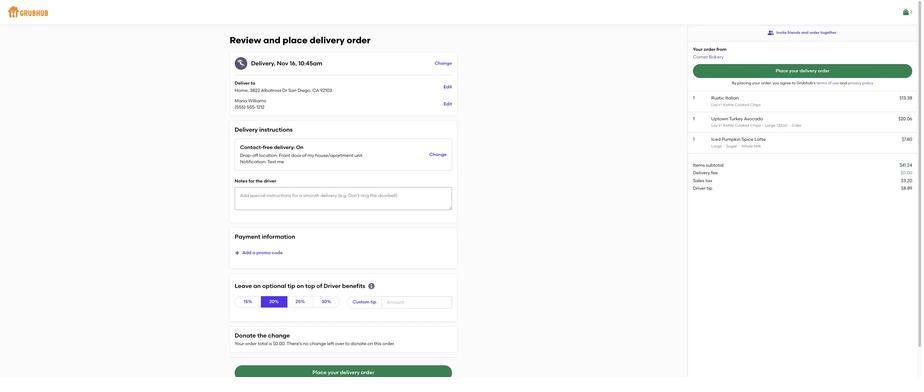 Task type: vqa. For each thing, say whether or not it's contained in the screenshot.
a
yes



Task type: describe. For each thing, give the bounding box(es) containing it.
place
[[283, 35, 308, 45]]

25% button
[[287, 296, 313, 308]]

donate
[[351, 341, 366, 347]]

order,
[[761, 81, 772, 85]]

change for drop-off location:
[[429, 152, 447, 157]]

me
[[277, 159, 284, 165]]

san
[[288, 88, 297, 93]]

(555)
[[235, 105, 246, 110]]

∙ left coke
[[789, 123, 791, 128]]

notification:
[[240, 159, 266, 165]]

to inside donate the change your order total is $0.00. there's no change left over to donate on this order.
[[345, 341, 350, 347]]

latte
[[755, 137, 766, 142]]

spice
[[742, 137, 753, 142]]

sugar
[[726, 144, 737, 148]]

tax
[[705, 178, 712, 183]]

driver tip
[[693, 186, 712, 191]]

contact-free delivery : on drop-off location: front door of my house/apartment unit notification: text me
[[240, 144, 363, 165]]

location:
[[259, 153, 278, 158]]

main navigation navigation
[[0, 0, 917, 25]]

code
[[272, 250, 283, 255]]

Notes for the driver text field
[[235, 187, 452, 210]]

text
[[267, 159, 276, 165]]

16,
[[290, 60, 297, 67]]

your inside donate the change your order total is $0.00. there's no change left over to donate on this order.
[[235, 341, 244, 347]]

$41.24
[[900, 163, 912, 168]]

delivery left nov
[[251, 60, 274, 67]]

iced
[[711, 137, 721, 142]]

20% button
[[261, 296, 287, 308]]

1 horizontal spatial ,
[[274, 60, 275, 67]]

2 vertical spatial of
[[316, 282, 322, 290]]

free
[[263, 144, 273, 150]]

1 vertical spatial tip
[[288, 282, 295, 290]]

order inside your order from corner bakery
[[704, 47, 715, 52]]

30%
[[321, 299, 331, 304]]

the inside donate the change your order total is $0.00. there's no change left over to donate on this order.
[[257, 332, 267, 339]]

and inside button
[[801, 30, 809, 35]]

edit button for maria williams (555) 555-1212
[[444, 99, 452, 110]]

deliver to home , 3822 albatross dr san diego , ca 92103
[[235, 80, 332, 93]]

∙ left sugar
[[723, 144, 725, 148]]

people icon image
[[768, 30, 774, 36]]

diego
[[298, 88, 310, 93]]

svg image inside add a promo code button
[[235, 250, 240, 256]]

0 vertical spatial place your delivery order
[[776, 68, 830, 74]]

maria williams (555) 555-1212
[[235, 98, 266, 110]]

1 horizontal spatial your
[[752, 81, 760, 85]]

1212
[[256, 105, 265, 110]]

top
[[305, 282, 315, 290]]

invite friends and order together
[[776, 30, 837, 35]]

$8.89
[[901, 186, 912, 191]]

tip for custom tip
[[371, 300, 376, 305]]

coke
[[792, 123, 801, 128]]

terms of use link
[[817, 81, 840, 85]]

payment information
[[235, 233, 295, 240]]

leave an optional tip on top of driver benefits
[[235, 282, 365, 290]]

review
[[230, 35, 261, 45]]

92103
[[320, 88, 332, 93]]

of inside contact-free delivery : on drop-off location: front door of my house/apartment unit notification: text me
[[302, 153, 307, 158]]

15% button
[[235, 296, 261, 308]]

sales tax
[[693, 178, 712, 183]]

ca
[[312, 88, 319, 93]]

20%
[[269, 299, 279, 304]]

edit for deliver to home , 3822 albatross dr san diego , ca 92103
[[444, 84, 452, 90]]

edit for maria williams (555) 555-1212
[[444, 101, 452, 107]]

tip for driver tip
[[707, 186, 712, 191]]

2 horizontal spatial to
[[792, 81, 796, 85]]

lay's® for rustic
[[711, 103, 722, 107]]

edit button for deliver to home , 3822 albatross dr san diego , ca 92103
[[444, 81, 452, 93]]

change for nov 16, 10:45am
[[435, 61, 452, 66]]

on
[[296, 144, 303, 150]]

10:45am
[[298, 60, 322, 67]]

bakery
[[709, 54, 724, 60]]

0 horizontal spatial place
[[312, 370, 327, 376]]

order inside button
[[809, 30, 820, 35]]

1 for uptown turkey avocado
[[693, 116, 695, 122]]

1 horizontal spatial driver
[[693, 186, 706, 191]]

1 for rustic italian
[[693, 95, 695, 101]]

$7.80
[[902, 137, 912, 142]]

avocado
[[744, 116, 763, 122]]

large inside "$7.80 large ∙ sugar ∙ whole milk"
[[711, 144, 722, 148]]

iced pumpkin spice latte
[[711, 137, 766, 142]]

invite
[[776, 30, 787, 35]]

albatross
[[261, 88, 281, 93]]

placing
[[737, 81, 751, 85]]

add a promo code
[[242, 250, 283, 255]]

delivery down donate at the left
[[340, 370, 360, 376]]

williams
[[248, 98, 266, 103]]

corner bakery link
[[693, 54, 724, 60]]

custom tip
[[353, 300, 376, 305]]

$7.80 large ∙ sugar ∙ whole milk
[[711, 137, 912, 148]]

$13.38
[[900, 95, 912, 101]]

custom tip button
[[347, 296, 382, 309]]

0 vertical spatial change
[[268, 332, 290, 339]]

off
[[252, 153, 258, 158]]

payment
[[235, 233, 260, 240]]

sales
[[693, 178, 704, 183]]

notes for the driver
[[235, 179, 276, 184]]

information
[[262, 233, 295, 240]]

uptown
[[711, 116, 728, 122]]

1 horizontal spatial place
[[776, 68, 788, 74]]

0 vertical spatial place your delivery order button
[[693, 64, 912, 78]]

total
[[258, 341, 268, 347]]

0 vertical spatial the
[[256, 179, 263, 184]]

policy
[[862, 81, 873, 85]]

door
[[291, 153, 301, 158]]

lay's® for uptown
[[711, 123, 722, 128]]

front
[[279, 153, 290, 158]]

an
[[253, 282, 261, 290]]

items
[[693, 163, 705, 168]]



Task type: locate. For each thing, give the bounding box(es) containing it.
2 edit button from the top
[[444, 99, 452, 110]]

place your delivery order down over
[[312, 370, 374, 376]]

uptown turkey avocado
[[711, 116, 763, 122]]

1 1 from the top
[[693, 95, 695, 101]]

large left (32oz)
[[765, 123, 776, 128]]

0 vertical spatial place
[[776, 68, 788, 74]]

0 horizontal spatial of
[[302, 153, 307, 158]]

0 vertical spatial cooked
[[735, 103, 749, 107]]

on left this
[[367, 341, 373, 347]]

of left use
[[828, 81, 832, 85]]

agree
[[780, 81, 791, 85]]

delivery for delivery fee
[[693, 170, 710, 176]]

1 horizontal spatial on
[[367, 341, 373, 347]]

to right agree
[[792, 81, 796, 85]]

1 horizontal spatial place your delivery order
[[776, 68, 830, 74]]

invite friends and order together button
[[768, 27, 837, 39]]

cooked
[[735, 103, 749, 107], [735, 123, 749, 128]]

2 vertical spatial tip
[[371, 300, 376, 305]]

for
[[249, 179, 255, 184]]

your down donate
[[235, 341, 244, 347]]

1 chips from the top
[[750, 103, 761, 107]]

1 vertical spatial your
[[235, 341, 244, 347]]

0 horizontal spatial change
[[268, 332, 290, 339]]

tip inside button
[[371, 300, 376, 305]]

1 vertical spatial place your delivery order
[[312, 370, 374, 376]]

grubhub's
[[797, 81, 816, 85]]

0 vertical spatial kettle
[[723, 103, 734, 107]]

0 vertical spatial 1
[[693, 95, 695, 101]]

1 vertical spatial svg image
[[368, 282, 375, 290]]

1 vertical spatial delivery
[[693, 170, 710, 176]]

by
[[732, 81, 736, 85]]

instructions
[[259, 126, 293, 133]]

cooked down uptown turkey avocado
[[735, 123, 749, 128]]

1 vertical spatial change button
[[429, 149, 447, 160]]

contact-
[[240, 144, 263, 150]]

1 vertical spatial edit
[[444, 101, 452, 107]]

donate the change your order total is $0.00. there's no change left over to donate on this order.
[[235, 332, 395, 347]]

1 vertical spatial cooked
[[735, 123, 749, 128]]

large inside $20.06 lay's® kettle cooked chips ∙ large (32oz) ∙ coke
[[765, 123, 776, 128]]

order
[[809, 30, 820, 35], [347, 35, 370, 45], [704, 47, 715, 52], [818, 68, 830, 74], [245, 341, 257, 347], [361, 370, 374, 376]]

and
[[801, 30, 809, 35], [263, 35, 280, 45], [840, 81, 847, 85]]

kettle inside the $13.38 lay's® kettle cooked chips
[[723, 103, 734, 107]]

from
[[716, 47, 727, 52]]

1 horizontal spatial place your delivery order button
[[693, 64, 912, 78]]

, left nov
[[274, 60, 275, 67]]

kettle inside $20.06 lay's® kettle cooked chips ∙ large (32oz) ∙ coke
[[723, 123, 734, 128]]

rustic italian
[[711, 95, 739, 101]]

left
[[327, 341, 334, 347]]

0 vertical spatial delivery
[[235, 126, 258, 133]]

cooked inside $20.06 lay's® kettle cooked chips ∙ large (32oz) ∙ coke
[[735, 123, 749, 128]]

to right over
[[345, 341, 350, 347]]

your left order,
[[752, 81, 760, 85]]

$13.38 lay's® kettle cooked chips
[[711, 95, 912, 107]]

lay's®
[[711, 103, 722, 107], [711, 123, 722, 128]]

corner
[[693, 54, 708, 60]]

driver down sales
[[693, 186, 706, 191]]

1 horizontal spatial and
[[801, 30, 809, 35]]

change button
[[435, 58, 452, 69], [429, 149, 447, 160]]

0 horizontal spatial your
[[328, 370, 339, 376]]

1 vertical spatial driver
[[324, 282, 341, 290]]

∙ down iced pumpkin spice latte
[[738, 144, 740, 148]]

svg image left "add"
[[235, 250, 240, 256]]

0 horizontal spatial place your delivery order
[[312, 370, 374, 376]]

the up 'total'
[[257, 332, 267, 339]]

1 vertical spatial large
[[711, 144, 722, 148]]

cooked down italian
[[735, 103, 749, 107]]

:
[[294, 144, 295, 150]]

chips up avocado
[[750, 103, 761, 107]]

0 vertical spatial svg image
[[235, 250, 240, 256]]

whole
[[741, 144, 753, 148]]

order inside donate the change your order total is $0.00. there's no change left over to donate on this order.
[[245, 341, 257, 347]]

lay's® down uptown
[[711, 123, 722, 128]]

0 vertical spatial chips
[[750, 103, 761, 107]]

0 horizontal spatial ,
[[248, 88, 249, 93]]

change right no
[[310, 341, 326, 347]]

0 horizontal spatial and
[[263, 35, 280, 45]]

change button for nov 16, 10:45am
[[435, 58, 452, 69]]

place your delivery order up by placing your order, you agree to grubhub's terms of use and privacy policy
[[776, 68, 830, 74]]

1 vertical spatial place your delivery order button
[[235, 365, 452, 377]]

1 vertical spatial change
[[310, 341, 326, 347]]

, left ca
[[310, 88, 311, 93]]

1 vertical spatial on
[[367, 341, 373, 347]]

change up $0.00.
[[268, 332, 290, 339]]

fee
[[711, 170, 718, 176]]

2 vertical spatial your
[[328, 370, 339, 376]]

deliver
[[235, 80, 250, 86]]

rustic
[[711, 95, 724, 101]]

2 horizontal spatial your
[[789, 68, 799, 74]]

of
[[828, 81, 832, 85], [302, 153, 307, 158], [316, 282, 322, 290]]

0 horizontal spatial delivery
[[235, 126, 258, 133]]

to
[[251, 80, 255, 86], [792, 81, 796, 85], [345, 341, 350, 347]]

your up agree
[[789, 68, 799, 74]]

your order from corner bakery
[[693, 47, 727, 60]]

large down iced
[[711, 144, 722, 148]]

delivery for delivery instructions
[[235, 126, 258, 133]]

subtotal
[[706, 163, 724, 168]]

milk
[[754, 144, 761, 148]]

1 vertical spatial place
[[312, 370, 327, 376]]

0 vertical spatial your
[[693, 47, 703, 52]]

place your delivery order button up by placing your order, you agree to grubhub's terms of use and privacy policy
[[693, 64, 912, 78]]

change
[[268, 332, 290, 339], [310, 341, 326, 347]]

chips inside the $13.38 lay's® kettle cooked chips
[[750, 103, 761, 107]]

delivery up the "grubhub's"
[[800, 68, 817, 74]]

delivery up 10:45am
[[310, 35, 345, 45]]

items subtotal
[[693, 163, 724, 168]]

1 horizontal spatial to
[[345, 341, 350, 347]]

1 edit button from the top
[[444, 81, 452, 93]]

$0.00.
[[273, 341, 286, 347]]

a
[[252, 250, 255, 255]]

chips down avocado
[[750, 123, 761, 128]]

turkey
[[729, 116, 743, 122]]

1 horizontal spatial large
[[765, 123, 776, 128]]

add a promo code button
[[235, 247, 283, 259]]

0 horizontal spatial large
[[711, 144, 722, 148]]

place
[[776, 68, 788, 74], [312, 370, 327, 376]]

$3.20
[[901, 178, 912, 183]]

nov
[[277, 60, 288, 67]]

1 horizontal spatial tip
[[371, 300, 376, 305]]

privacy policy link
[[848, 81, 873, 85]]

1 left iced
[[693, 137, 695, 142]]

2 horizontal spatial ,
[[310, 88, 311, 93]]

kettle for italian
[[723, 103, 734, 107]]

1 cooked from the top
[[735, 103, 749, 107]]

1 vertical spatial kettle
[[723, 123, 734, 128]]

0 vertical spatial lay's®
[[711, 103, 722, 107]]

cooked for turkey
[[735, 123, 749, 128]]

$0.00
[[901, 170, 912, 176]]

place your delivery order
[[776, 68, 830, 74], [312, 370, 374, 376]]

kettle down italian
[[723, 103, 734, 107]]

tip right custom on the bottom of page
[[371, 300, 376, 305]]

to up the 3822
[[251, 80, 255, 86]]

0 horizontal spatial to
[[251, 80, 255, 86]]

1 lay's® from the top
[[711, 103, 722, 107]]

2 horizontal spatial and
[[840, 81, 847, 85]]

driver up "30%" at the bottom of the page
[[324, 282, 341, 290]]

30% button
[[313, 296, 340, 308]]

home
[[235, 88, 248, 93]]

1 vertical spatial the
[[257, 332, 267, 339]]

1 horizontal spatial change
[[310, 341, 326, 347]]

0 vertical spatial tip
[[707, 186, 712, 191]]

svg image
[[235, 250, 240, 256], [368, 282, 375, 290]]

driver
[[693, 186, 706, 191], [324, 282, 341, 290]]

tip right optional
[[288, 282, 295, 290]]

0 vertical spatial change
[[435, 61, 452, 66]]

cooked for italian
[[735, 103, 749, 107]]

large
[[765, 123, 776, 128], [711, 144, 722, 148]]

0 vertical spatial large
[[765, 123, 776, 128]]

delivery icon image
[[235, 57, 247, 70]]

the right for on the top of the page
[[256, 179, 263, 184]]

pumpkin
[[722, 137, 741, 142]]

2 lay's® from the top
[[711, 123, 722, 128]]

lay's® inside the $13.38 lay's® kettle cooked chips
[[711, 103, 722, 107]]

no
[[303, 341, 309, 347]]

delivery inside contact-free delivery : on drop-off location: front door of my house/apartment unit notification: text me
[[274, 144, 294, 150]]

order.
[[383, 341, 395, 347]]

delivery up front
[[274, 144, 294, 150]]

this
[[374, 341, 381, 347]]

place your delivery order button down over
[[235, 365, 452, 377]]

3 1 from the top
[[693, 137, 695, 142]]

1 vertical spatial chips
[[750, 123, 761, 128]]

place your delivery order button
[[693, 64, 912, 78], [235, 365, 452, 377]]

chips inside $20.06 lay's® kettle cooked chips ∙ large (32oz) ∙ coke
[[750, 123, 761, 128]]

custom
[[353, 300, 370, 305]]

3822
[[250, 88, 260, 93]]

your up corner
[[693, 47, 703, 52]]

1 horizontal spatial svg image
[[368, 282, 375, 290]]

friends
[[788, 30, 800, 35]]

0 vertical spatial on
[[297, 282, 304, 290]]

the
[[256, 179, 263, 184], [257, 332, 267, 339]]

, left the 3822
[[248, 88, 249, 93]]

0 horizontal spatial tip
[[288, 282, 295, 290]]

1 vertical spatial edit button
[[444, 99, 452, 110]]

promo
[[256, 250, 271, 255]]

1 vertical spatial lay's®
[[711, 123, 722, 128]]

delivery
[[235, 126, 258, 133], [693, 170, 710, 176]]

2 chips from the top
[[750, 123, 761, 128]]

your down left
[[328, 370, 339, 376]]

kettle for turkey
[[723, 123, 734, 128]]

2 1 from the top
[[693, 116, 695, 122]]

1 vertical spatial 1
[[693, 116, 695, 122]]

delivery fee
[[693, 170, 718, 176]]

and right use
[[840, 81, 847, 85]]

2 horizontal spatial tip
[[707, 186, 712, 191]]

on inside donate the change your order total is $0.00. there's no change left over to donate on this order.
[[367, 341, 373, 347]]

on left "top"
[[297, 282, 304, 290]]

tip down the tax at the right of page
[[707, 186, 712, 191]]

delivery up the sales tax
[[693, 170, 710, 176]]

1 kettle from the top
[[723, 103, 734, 107]]

to inside deliver to home , 3822 albatross dr san diego , ca 92103
[[251, 80, 255, 86]]

my
[[308, 153, 314, 158]]

donate
[[235, 332, 256, 339]]

0 vertical spatial your
[[789, 68, 799, 74]]

1 horizontal spatial your
[[693, 47, 703, 52]]

leave
[[235, 282, 252, 290]]

0 vertical spatial edit
[[444, 84, 452, 90]]

over
[[335, 341, 344, 347]]

of right "top"
[[316, 282, 322, 290]]

delivery up contact-
[[235, 126, 258, 133]]

0 horizontal spatial svg image
[[235, 250, 240, 256]]

2 horizontal spatial of
[[828, 81, 832, 85]]

lay's® inside $20.06 lay's® kettle cooked chips ∙ large (32oz) ∙ coke
[[711, 123, 722, 128]]

lay's® down rustic
[[711, 103, 722, 107]]

2 vertical spatial 1
[[693, 137, 695, 142]]

2 edit from the top
[[444, 101, 452, 107]]

add
[[242, 250, 251, 255]]

0 horizontal spatial place your delivery order button
[[235, 365, 452, 377]]

1 left uptown
[[693, 116, 695, 122]]

and left place
[[263, 35, 280, 45]]

italian
[[725, 95, 739, 101]]

1 vertical spatial your
[[752, 81, 760, 85]]

chips for uptown turkey avocado
[[750, 123, 761, 128]]

0 vertical spatial change button
[[435, 58, 452, 69]]

0 vertical spatial edit button
[[444, 81, 452, 93]]

1 vertical spatial of
[[302, 153, 307, 158]]

1 edit from the top
[[444, 84, 452, 90]]

together
[[820, 30, 837, 35]]

your inside your order from corner bakery
[[693, 47, 703, 52]]

of left my
[[302, 153, 307, 158]]

chips for rustic italian
[[750, 103, 761, 107]]

0 horizontal spatial your
[[235, 341, 244, 347]]

2 cooked from the top
[[735, 123, 749, 128]]

1 horizontal spatial delivery
[[693, 170, 710, 176]]

1 vertical spatial change
[[429, 152, 447, 157]]

review and place delivery order
[[230, 35, 370, 45]]

0 horizontal spatial driver
[[324, 282, 341, 290]]

1 horizontal spatial of
[[316, 282, 322, 290]]

change button for drop-off location:
[[429, 149, 447, 160]]

∙ down avocado
[[762, 123, 764, 128]]

15%
[[244, 299, 252, 304]]

is
[[269, 341, 272, 347]]

svg image up custom tip in the bottom of the page
[[368, 282, 375, 290]]

0 vertical spatial driver
[[693, 186, 706, 191]]

on
[[297, 282, 304, 290], [367, 341, 373, 347]]

you
[[773, 81, 779, 85]]

house/apartment
[[315, 153, 353, 158]]

0 horizontal spatial on
[[297, 282, 304, 290]]

and right friends
[[801, 30, 809, 35]]

1 left rustic
[[693, 95, 695, 101]]

kettle
[[723, 103, 734, 107], [723, 123, 734, 128]]

2 kettle from the top
[[723, 123, 734, 128]]

0 vertical spatial of
[[828, 81, 832, 85]]

1
[[693, 95, 695, 101], [693, 116, 695, 122], [693, 137, 695, 142]]

1 for iced pumpkin spice latte
[[693, 137, 695, 142]]

kettle down turkey
[[723, 123, 734, 128]]

cooked inside the $13.38 lay's® kettle cooked chips
[[735, 103, 749, 107]]

$20.06 lay's® kettle cooked chips ∙ large (32oz) ∙ coke
[[711, 116, 912, 128]]



